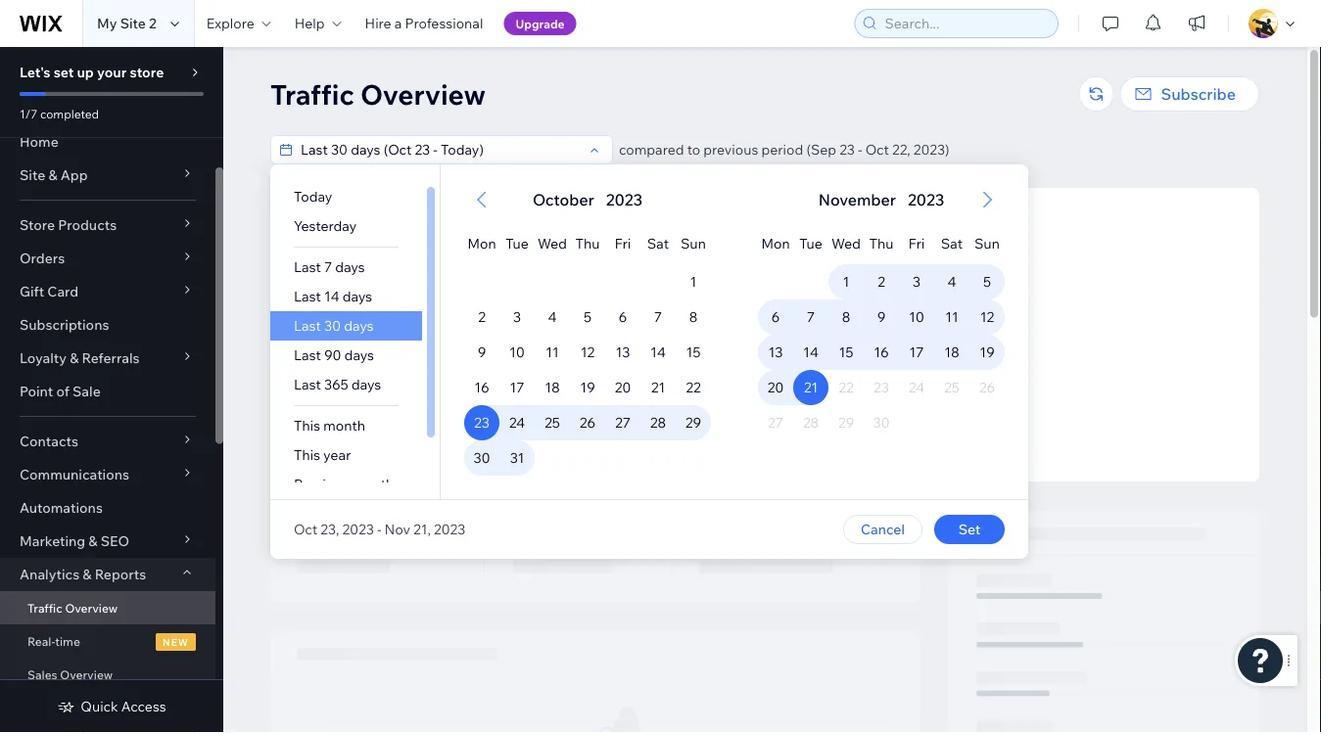 Task type: describe. For each thing, give the bounding box(es) containing it.
overview for 'traffic overview' link
[[65, 601, 118, 615]]

1 vertical spatial 10
[[509, 344, 525, 361]]

nov
[[385, 521, 410, 538]]

1 vertical spatial 4
[[548, 308, 557, 326]]

your inside not enough traffic you'll get an overview once your site has more traffic.
[[771, 366, 795, 380]]

analytics & reports
[[20, 566, 146, 583]]

overview
[[689, 366, 739, 380]]

1 horizontal spatial 4
[[947, 273, 956, 290]]

1 horizontal spatial 9
[[877, 308, 886, 326]]

2023 right 21,
[[434, 521, 465, 538]]

1 horizontal spatial 14
[[650, 344, 666, 361]]

2 vertical spatial 2
[[478, 308, 486, 326]]

0 vertical spatial site
[[120, 15, 146, 32]]

month for this month
[[323, 417, 365, 434]]

page skeleton image
[[270, 511, 1259, 733]]

traffic overview inside sidebar "element"
[[27, 601, 118, 615]]

sun for 8
[[681, 235, 706, 252]]

referrals
[[82, 350, 140, 367]]

1 vertical spatial 18
[[545, 379, 560, 396]]

days for last 14 days
[[343, 288, 372, 305]]

orders
[[20, 250, 65, 267]]

subscriptions link
[[0, 308, 215, 342]]

row containing 23
[[464, 405, 711, 441]]

2 horizontal spatial 2
[[878, 273, 885, 290]]

sale
[[72, 383, 101, 400]]

21,
[[413, 521, 431, 538]]

last 14 days
[[294, 288, 372, 305]]

list box containing today
[[270, 182, 440, 499]]

24
[[509, 414, 525, 431]]

oct 23, 2023 - nov 21, 2023
[[294, 521, 465, 538]]

2 vertical spatial your
[[789, 400, 813, 414]]

days for last 90 days
[[344, 347, 374, 364]]

point of sale link
[[0, 375, 215, 408]]

reports
[[95, 566, 146, 583]]

let's set up your store
[[20, 64, 164, 81]]

seo
[[101, 533, 129, 550]]

31
[[510, 449, 524, 467]]

contacts button
[[0, 425, 215, 458]]

learn
[[681, 400, 712, 414]]

professional
[[405, 15, 483, 32]]

2 row group from the left
[[734, 264, 1028, 499]]

store
[[130, 64, 164, 81]]

fri for 6
[[615, 235, 631, 252]]

90
[[324, 347, 341, 364]]

contacts
[[20, 433, 78, 450]]

2023 right 23,
[[342, 521, 374, 538]]

traffic overview link
[[0, 591, 215, 625]]

23 inside "monday, october 23, 2023" cell
[[474, 414, 490, 431]]

1 horizontal spatial -
[[858, 141, 862, 158]]

1 horizontal spatial 16
[[874, 344, 889, 361]]

has
[[820, 366, 839, 380]]

set
[[54, 64, 74, 81]]

grid containing october
[[441, 165, 734, 499]]

1 horizontal spatial 10
[[909, 308, 924, 326]]

mon tue wed thu for 3
[[467, 235, 600, 252]]

1 vertical spatial 17
[[510, 379, 524, 396]]

quick access button
[[57, 698, 166, 716]]

last for last 14 days
[[294, 288, 321, 305]]

1 vertical spatial -
[[377, 521, 381, 538]]

wed for 8
[[831, 235, 861, 252]]

traffic inside sidebar "element"
[[27, 601, 62, 615]]

marketing & seo
[[20, 533, 129, 550]]

0 vertical spatial 3
[[913, 273, 921, 290]]

point of sale
[[20, 383, 101, 400]]

1 horizontal spatial 7
[[654, 308, 662, 326]]

tuesday, november 21, 2023 cell
[[793, 370, 828, 405]]

1 vertical spatial 5
[[584, 308, 592, 326]]

2 horizontal spatial 14
[[803, 344, 819, 361]]

set
[[958, 521, 981, 538]]

you'll
[[621, 366, 650, 380]]

this for this month
[[294, 417, 320, 434]]

1 20 from the left
[[615, 379, 631, 396]]

sun for 12
[[975, 235, 1000, 252]]

this month
[[294, 417, 365, 434]]

more
[[842, 366, 871, 380]]

29
[[685, 414, 701, 431]]

1 horizontal spatial 19
[[980, 344, 995, 361]]

not
[[705, 342, 729, 359]]

last 90 days
[[294, 347, 374, 364]]

2023 down "compared"
[[606, 190, 642, 210]]

0 horizontal spatial 3
[[513, 308, 521, 326]]

alert containing october
[[527, 188, 648, 212]]

1 vertical spatial 9
[[478, 344, 486, 361]]

2023)
[[913, 141, 950, 158]]

loyalty & referrals button
[[0, 342, 215, 375]]

row containing 9
[[464, 335, 711, 370]]

help
[[294, 15, 325, 32]]

time
[[55, 634, 80, 649]]

november
[[818, 190, 896, 210]]

& for marketing
[[88, 533, 97, 550]]

0 vertical spatial overview
[[360, 77, 486, 111]]

0 vertical spatial 17
[[909, 344, 924, 361]]

cancel
[[861, 521, 905, 538]]

26
[[580, 414, 595, 431]]

1 horizontal spatial traffic
[[270, 77, 354, 111]]

1 vertical spatial oct
[[294, 521, 317, 538]]

hire for hire a professional
[[365, 15, 391, 32]]

previous
[[703, 141, 758, 158]]

1 horizontal spatial 11
[[945, 308, 958, 326]]

loyalty
[[20, 350, 67, 367]]

products
[[58, 216, 117, 234]]

my site 2
[[97, 15, 156, 32]]

last for last 30 days
[[294, 317, 321, 334]]

row containing 20
[[758, 370, 1005, 405]]

0 horizontal spatial to
[[687, 141, 700, 158]]

get
[[653, 366, 671, 380]]

1 horizontal spatial 18
[[944, 344, 959, 361]]

27
[[615, 414, 631, 431]]

marketing & seo button
[[0, 525, 215, 558]]

2 13 from the left
[[768, 344, 783, 361]]

row containing 6
[[758, 300, 1005, 335]]

analytics
[[20, 566, 79, 583]]

upgrade
[[515, 16, 565, 31]]

yesterday
[[294, 217, 357, 235]]

traffic inside not enough traffic you'll get an overview once your site has more traffic.
[[785, 342, 825, 359]]

1 21 from the left
[[651, 379, 665, 396]]

gift card button
[[0, 275, 215, 308]]

0 horizontal spatial 7
[[324, 259, 332, 276]]

30 inside row
[[473, 449, 490, 467]]

analytics & reports button
[[0, 558, 215, 591]]

subscribe
[[1161, 84, 1236, 104]]

today
[[294, 188, 332, 205]]

new
[[163, 636, 189, 648]]

tue for 7
[[799, 235, 822, 252]]

1 horizontal spatial 5
[[983, 273, 991, 290]]

real-
[[27, 634, 55, 649]]

hire a professional link
[[353, 0, 495, 47]]

how
[[715, 400, 738, 414]]

this year
[[294, 447, 351, 464]]

marketing
[[20, 533, 85, 550]]

last 365 days
[[294, 376, 381, 393]]

1 horizontal spatial traffic overview
[[270, 77, 486, 111]]

1 horizontal spatial oct
[[865, 141, 889, 158]]

2 8 from the left
[[842, 308, 850, 326]]

1 15 from the left
[[686, 344, 701, 361]]

0 horizontal spatial 14
[[324, 288, 339, 305]]

set button
[[934, 515, 1005, 544]]

upgrade button
[[504, 12, 576, 35]]

365
[[324, 376, 348, 393]]

year
[[323, 447, 351, 464]]

25
[[545, 414, 560, 431]]

1/7 completed
[[20, 106, 99, 121]]



Task type: locate. For each thing, give the bounding box(es) containing it.
mon for 2
[[467, 235, 496, 252]]

sat for 7
[[647, 235, 669, 252]]

previous month
[[294, 476, 394, 493]]

expert
[[793, 429, 829, 444]]

1 6 from the left
[[619, 308, 627, 326]]

my
[[97, 15, 117, 32]]

days for last 7 days
[[335, 259, 365, 276]]

1 vertical spatial hire
[[701, 429, 724, 444]]

learn how to boost your traffic link
[[681, 398, 848, 416]]

2 6 from the left
[[771, 308, 780, 326]]

2 grid from the left
[[734, 165, 1028, 499]]

0 vertical spatial 30
[[324, 317, 341, 334]]

1 down november
[[843, 273, 849, 290]]

0 horizontal spatial wed
[[538, 235, 567, 252]]

1 tue from the left
[[506, 235, 529, 252]]

2 this from the top
[[294, 447, 320, 464]]

to left previous in the top of the page
[[687, 141, 700, 158]]

enough
[[732, 342, 782, 359]]

traffic down help button at top
[[270, 77, 354, 111]]

5 last from the top
[[294, 376, 321, 393]]

1 horizontal spatial 12
[[980, 308, 994, 326]]

1 vertical spatial site
[[20, 166, 45, 184]]

22
[[686, 379, 701, 396]]

14
[[324, 288, 339, 305], [650, 344, 666, 361], [803, 344, 819, 361]]

0 vertical spatial 23
[[839, 141, 855, 158]]

hire a marketing expert
[[701, 429, 829, 444]]

last for last 7 days
[[294, 259, 321, 276]]

1 grid from the left
[[441, 165, 734, 499]]

real-time
[[27, 634, 80, 649]]

quick
[[81, 698, 118, 715]]

mon for 6
[[761, 235, 790, 252]]

traffic overview up "time"
[[27, 601, 118, 615]]

1 horizontal spatial mon
[[761, 235, 790, 252]]

traffic down has
[[816, 400, 848, 414]]

6
[[619, 308, 627, 326], [771, 308, 780, 326]]

7 up site
[[807, 308, 815, 326]]

2 tue from the left
[[799, 235, 822, 252]]

1 horizontal spatial 8
[[842, 308, 850, 326]]

30 inside list box
[[324, 317, 341, 334]]

days for last 365 days
[[351, 376, 381, 393]]

21 left the an
[[651, 379, 665, 396]]

overview
[[360, 77, 486, 111], [65, 601, 118, 615], [60, 667, 113, 682]]

1 horizontal spatial sat
[[941, 235, 963, 252]]

2 20 from the left
[[767, 379, 784, 396]]

1 sat from the left
[[647, 235, 669, 252]]

15
[[686, 344, 701, 361], [839, 344, 853, 361]]

0 vertical spatial traffic
[[270, 77, 354, 111]]

oct left the 22,
[[865, 141, 889, 158]]

30 down "monday, october 23, 2023" cell
[[473, 449, 490, 467]]

14 up site
[[803, 344, 819, 361]]

15 up the more
[[839, 344, 853, 361]]

hire a marketing expert link
[[701, 427, 829, 445]]

& left app
[[48, 166, 57, 184]]

site right my
[[120, 15, 146, 32]]

thu for 5
[[575, 235, 600, 252]]

thu down 'october'
[[575, 235, 600, 252]]

& inside popup button
[[70, 350, 79, 367]]

0 horizontal spatial fri
[[615, 235, 631, 252]]

hire inside "link"
[[365, 15, 391, 32]]

days up last 30 days
[[343, 288, 372, 305]]

0 horizontal spatial a
[[394, 15, 402, 32]]

1 this from the top
[[294, 417, 320, 434]]

0 vertical spatial oct
[[865, 141, 889, 158]]

1 horizontal spatial fri
[[908, 235, 925, 252]]

store
[[20, 216, 55, 234]]

last 30 days
[[294, 317, 374, 334]]

sat for 11
[[941, 235, 963, 252]]

days up last 90 days
[[344, 317, 374, 334]]

overview for "sales overview" link
[[60, 667, 113, 682]]

1 vertical spatial 19
[[580, 379, 595, 396]]

0 vertical spatial traffic overview
[[270, 77, 486, 111]]

0 horizontal spatial 13
[[616, 344, 630, 361]]

compared to previous period (sep 23 - oct 22, 2023)
[[619, 141, 950, 158]]

a for professional
[[394, 15, 402, 32]]

1
[[690, 273, 697, 290], [843, 273, 849, 290]]

overview up quick
[[60, 667, 113, 682]]

month for previous month
[[352, 476, 394, 493]]

site & app button
[[0, 159, 215, 192]]

2 alert from the left
[[813, 188, 950, 212]]

communications button
[[0, 458, 215, 492]]

a inside "link"
[[394, 15, 402, 32]]

month up year
[[323, 417, 365, 434]]

last 7 days
[[294, 259, 365, 276]]

23,
[[321, 521, 339, 538]]

8 up "overview"
[[689, 308, 698, 326]]

days right the 90
[[344, 347, 374, 364]]

1 alert from the left
[[527, 188, 648, 212]]

of
[[56, 383, 69, 400]]

0 horizontal spatial traffic
[[27, 601, 62, 615]]

Search... field
[[879, 10, 1052, 37]]

& left reports on the bottom
[[83, 566, 92, 583]]

list box
[[270, 182, 440, 499]]

& for site
[[48, 166, 57, 184]]

traffic
[[270, 77, 354, 111], [27, 601, 62, 615]]

2 wed from the left
[[831, 235, 861, 252]]

completed
[[40, 106, 99, 121]]

& left 'seo'
[[88, 533, 97, 550]]

your right the boost
[[789, 400, 813, 414]]

2 mon from the left
[[761, 235, 790, 252]]

0 horizontal spatial 18
[[545, 379, 560, 396]]

0 vertical spatial this
[[294, 417, 320, 434]]

1 vertical spatial a
[[726, 429, 733, 444]]

boost
[[754, 400, 786, 414]]

6 up you'll
[[619, 308, 627, 326]]

0 horizontal spatial -
[[377, 521, 381, 538]]

tue for 3
[[506, 235, 529, 252]]

0 vertical spatial 19
[[980, 344, 995, 361]]

14 up get
[[650, 344, 666, 361]]

row group
[[441, 264, 734, 499], [734, 264, 1028, 499]]

1 horizontal spatial 21
[[804, 379, 818, 396]]

1 vertical spatial traffic
[[27, 601, 62, 615]]

6 up the enough
[[771, 308, 780, 326]]

thu
[[575, 235, 600, 252], [869, 235, 894, 252]]

loyalty & referrals
[[20, 350, 140, 367]]

1 fri from the left
[[615, 235, 631, 252]]

1 horizontal spatial to
[[740, 400, 752, 414]]

alert containing november
[[813, 188, 950, 212]]

once
[[741, 366, 768, 380]]

to right 'how'
[[740, 400, 752, 414]]

& for loyalty
[[70, 350, 79, 367]]

1 vertical spatial traffic
[[816, 400, 848, 414]]

your inside sidebar "element"
[[97, 64, 127, 81]]

this for this year
[[294, 447, 320, 464]]

this up this year
[[294, 417, 320, 434]]

1 up "overview"
[[690, 273, 697, 290]]

0 vertical spatial 5
[[983, 273, 991, 290]]

0 horizontal spatial 9
[[478, 344, 486, 361]]

& inside dropdown button
[[48, 166, 57, 184]]

1 mon from the left
[[467, 235, 496, 252]]

0 horizontal spatial 15
[[686, 344, 701, 361]]

last left the 90
[[294, 347, 321, 364]]

2 thu from the left
[[869, 235, 894, 252]]

alert
[[527, 188, 648, 212], [813, 188, 950, 212]]

0 horizontal spatial 2
[[149, 15, 156, 32]]

0 horizontal spatial 19
[[580, 379, 595, 396]]

mon tue wed thu down november
[[761, 235, 894, 252]]

site
[[798, 366, 818, 380]]

0 horizontal spatial 23
[[474, 414, 490, 431]]

your left site
[[771, 366, 795, 380]]

11
[[945, 308, 958, 326], [546, 344, 559, 361]]

1 sun from the left
[[681, 235, 706, 252]]

3 last from the top
[[294, 317, 321, 334]]

2
[[149, 15, 156, 32], [878, 273, 885, 290], [478, 308, 486, 326]]

1 vertical spatial to
[[740, 400, 752, 414]]

0 vertical spatial traffic
[[785, 342, 825, 359]]

0 horizontal spatial mon
[[467, 235, 496, 252]]

store products
[[20, 216, 117, 234]]

1 horizontal spatial sun
[[975, 235, 1000, 252]]

thu for 9
[[869, 235, 894, 252]]

your right up
[[97, 64, 127, 81]]

hire
[[365, 15, 391, 32], [701, 429, 724, 444]]

1 horizontal spatial 20
[[767, 379, 784, 396]]

1 vertical spatial 12
[[581, 344, 595, 361]]

2 sat from the left
[[941, 235, 963, 252]]

28
[[650, 414, 666, 431]]

2023 down 2023)
[[908, 190, 944, 210]]

& right loyalty
[[70, 350, 79, 367]]

alert down the 22,
[[813, 188, 950, 212]]

1 row group from the left
[[441, 264, 734, 499]]

alert down "compared"
[[527, 188, 648, 212]]

14 up last 30 days
[[324, 288, 339, 305]]

a left professional
[[394, 15, 402, 32]]

wed down november
[[831, 235, 861, 252]]

mon tue wed thu down 'october'
[[467, 235, 600, 252]]

point
[[20, 383, 53, 400]]

23 right (sep
[[839, 141, 855, 158]]

23
[[839, 141, 855, 158], [474, 414, 490, 431]]

cancel button
[[843, 515, 922, 544]]

1 vertical spatial month
[[352, 476, 394, 493]]

gift
[[20, 283, 44, 300]]

last down last 7 days
[[294, 288, 321, 305]]

0 vertical spatial to
[[687, 141, 700, 158]]

grid
[[441, 165, 734, 499], [734, 165, 1028, 499]]

home
[[20, 133, 59, 150]]

1 horizontal spatial 6
[[771, 308, 780, 326]]

1 horizontal spatial site
[[120, 15, 146, 32]]

1 wed from the left
[[538, 235, 567, 252]]

store products button
[[0, 209, 215, 242]]

2 horizontal spatial 7
[[807, 308, 815, 326]]

hire a professional
[[365, 15, 483, 32]]

grid containing november
[[734, 165, 1028, 499]]

1 last from the top
[[294, 259, 321, 276]]

0 horizontal spatial 30
[[324, 317, 341, 334]]

16
[[874, 344, 889, 361], [474, 379, 489, 396]]

compared
[[619, 141, 684, 158]]

access
[[121, 698, 166, 715]]

21
[[651, 379, 665, 396], [804, 379, 818, 396]]

0 horizontal spatial thu
[[575, 235, 600, 252]]

wed for 4
[[538, 235, 567, 252]]

2 sun from the left
[[975, 235, 1000, 252]]

month up oct 23, 2023 - nov 21, 2023
[[352, 476, 394, 493]]

- right (sep
[[858, 141, 862, 158]]

hire down 'how'
[[701, 429, 724, 444]]

sales
[[27, 667, 57, 682]]

traffic up real-
[[27, 601, 62, 615]]

22,
[[892, 141, 910, 158]]

traffic overview
[[270, 77, 486, 111], [27, 601, 118, 615]]

mon tue wed thu for 7
[[761, 235, 894, 252]]

this left year
[[294, 447, 320, 464]]

1 1 from the left
[[690, 273, 697, 290]]

oct left 23,
[[294, 521, 317, 538]]

tue
[[506, 235, 529, 252], [799, 235, 822, 252]]

16 up "monday, october 23, 2023" cell
[[474, 379, 489, 396]]

20 up the boost
[[767, 379, 784, 396]]

last for last 90 days
[[294, 347, 321, 364]]

2 21 from the left
[[804, 379, 818, 396]]

days up last 14 days
[[335, 259, 365, 276]]

traffic up site
[[785, 342, 825, 359]]

30 up the 90
[[324, 317, 341, 334]]

1 vertical spatial traffic overview
[[27, 601, 118, 615]]

overview down hire a professional "link"
[[360, 77, 486, 111]]

subscribe button
[[1120, 76, 1259, 112]]

1 horizontal spatial mon tue wed thu
[[761, 235, 894, 252]]

period
[[761, 141, 803, 158]]

site inside dropdown button
[[20, 166, 45, 184]]

15 left not
[[686, 344, 701, 361]]

previous
[[294, 476, 349, 493]]

overview down analytics & reports
[[65, 601, 118, 615]]

0 vertical spatial 12
[[980, 308, 994, 326]]

1 8 from the left
[[689, 308, 698, 326]]

2 mon tue wed thu from the left
[[761, 235, 894, 252]]

days for last 30 days
[[344, 317, 374, 334]]

2 last from the top
[[294, 288, 321, 305]]

0 horizontal spatial alert
[[527, 188, 648, 212]]

& for analytics
[[83, 566, 92, 583]]

app
[[60, 166, 88, 184]]

0 vertical spatial month
[[323, 417, 365, 434]]

traffic
[[785, 342, 825, 359], [816, 400, 848, 414]]

fri for 10
[[908, 235, 925, 252]]

0 horizontal spatial 8
[[689, 308, 698, 326]]

8 up the more
[[842, 308, 850, 326]]

9
[[877, 308, 886, 326], [478, 344, 486, 361]]

last up last 14 days
[[294, 259, 321, 276]]

hire right help button at top
[[365, 15, 391, 32]]

12
[[980, 308, 994, 326], [581, 344, 595, 361]]

-
[[858, 141, 862, 158], [377, 521, 381, 538]]

21 inside cell
[[804, 379, 818, 396]]

0 horizontal spatial sat
[[647, 235, 669, 252]]

1 vertical spatial 2
[[878, 273, 885, 290]]

7 up get
[[654, 308, 662, 326]]

1 horizontal spatial wed
[[831, 235, 861, 252]]

7 up last 14 days
[[324, 259, 332, 276]]

row containing 13
[[758, 335, 1005, 370]]

23 left 24
[[474, 414, 490, 431]]

9 up traffic.
[[877, 308, 886, 326]]

1 horizontal spatial 23
[[839, 141, 855, 158]]

card
[[47, 283, 79, 300]]

row
[[464, 217, 711, 264], [758, 217, 1005, 264], [758, 264, 1005, 300], [464, 300, 711, 335], [758, 300, 1005, 335], [464, 335, 711, 370], [758, 335, 1005, 370], [464, 370, 711, 405], [758, 370, 1005, 405], [464, 405, 711, 441], [758, 405, 1005, 441], [464, 441, 711, 476]]

sat
[[647, 235, 669, 252], [941, 235, 963, 252]]

None field
[[295, 136, 583, 164]]

0 vertical spatial 4
[[947, 273, 956, 290]]

0 horizontal spatial 4
[[548, 308, 557, 326]]

1 vertical spatial 30
[[473, 449, 490, 467]]

sun
[[681, 235, 706, 252], [975, 235, 1000, 252]]

2 1 from the left
[[843, 273, 849, 290]]

sat down "compared"
[[647, 235, 669, 252]]

13
[[616, 344, 630, 361], [768, 344, 783, 361]]

16 up traffic.
[[874, 344, 889, 361]]

0 horizontal spatial 1
[[690, 273, 697, 290]]

1 horizontal spatial 2
[[478, 308, 486, 326]]

a for marketing
[[726, 429, 733, 444]]

automations link
[[0, 492, 215, 525]]

sidebar element
[[0, 47, 223, 733]]

not enough traffic you'll get an overview once your site has more traffic.
[[621, 342, 909, 380]]

2 15 from the left
[[839, 344, 853, 361]]

1 horizontal spatial 30
[[473, 449, 490, 467]]

0 horizontal spatial site
[[20, 166, 45, 184]]

0 horizontal spatial tue
[[506, 235, 529, 252]]

sat down 2023)
[[941, 235, 963, 252]]

orders button
[[0, 242, 215, 275]]

0 horizontal spatial 21
[[651, 379, 665, 396]]

traffic.
[[873, 366, 909, 380]]

a down 'how'
[[726, 429, 733, 444]]

1/7
[[20, 106, 37, 121]]

20 up "27"
[[615, 379, 631, 396]]

row containing 16
[[464, 370, 711, 405]]

1 13 from the left
[[616, 344, 630, 361]]

wed down 'october'
[[538, 235, 567, 252]]

2 fri from the left
[[908, 235, 925, 252]]

1 horizontal spatial a
[[726, 429, 733, 444]]

days right 365
[[351, 376, 381, 393]]

0 vertical spatial 10
[[909, 308, 924, 326]]

0 horizontal spatial 16
[[474, 379, 489, 396]]

0 horizontal spatial 17
[[510, 379, 524, 396]]

last down last 14 days
[[294, 317, 321, 334]]

1 horizontal spatial 17
[[909, 344, 924, 361]]

0 vertical spatial a
[[394, 15, 402, 32]]

last for last 365 days
[[294, 376, 321, 393]]

1 vertical spatial this
[[294, 447, 320, 464]]

9 up "monday, october 23, 2023" cell
[[478, 344, 486, 361]]

hire for hire a marketing expert
[[701, 429, 724, 444]]

7
[[324, 259, 332, 276], [654, 308, 662, 326], [807, 308, 815, 326]]

row containing 30
[[464, 441, 711, 476]]

0 vertical spatial hire
[[365, 15, 391, 32]]

- left nov
[[377, 521, 381, 538]]

site down the home
[[20, 166, 45, 184]]

automations
[[20, 499, 103, 517]]

monday, october 23, 2023 cell
[[464, 405, 499, 441]]

row containing 2
[[464, 300, 711, 335]]

1 horizontal spatial 3
[[913, 273, 921, 290]]

1 horizontal spatial 15
[[839, 344, 853, 361]]

thu down november
[[869, 235, 894, 252]]

4 last from the top
[[294, 347, 321, 364]]

last left 365
[[294, 376, 321, 393]]

21 left has
[[804, 379, 818, 396]]

october
[[533, 190, 594, 210]]

traffic overview down hire a professional "link"
[[270, 77, 486, 111]]

1 thu from the left
[[575, 235, 600, 252]]

1 mon tue wed thu from the left
[[467, 235, 600, 252]]

(sep
[[806, 141, 836, 158]]

home link
[[0, 125, 215, 159]]

marketing
[[735, 429, 791, 444]]

1 horizontal spatial 1
[[843, 273, 849, 290]]

help button
[[283, 0, 353, 47]]

row containing 1
[[758, 264, 1005, 300]]

1 horizontal spatial 13
[[768, 344, 783, 361]]

subscriptions
[[20, 316, 109, 333]]

1 vertical spatial 11
[[546, 344, 559, 361]]

an
[[674, 366, 687, 380]]

gift card
[[20, 283, 79, 300]]

0 horizontal spatial 11
[[546, 344, 559, 361]]



Task type: vqa. For each thing, say whether or not it's contained in the screenshot.


